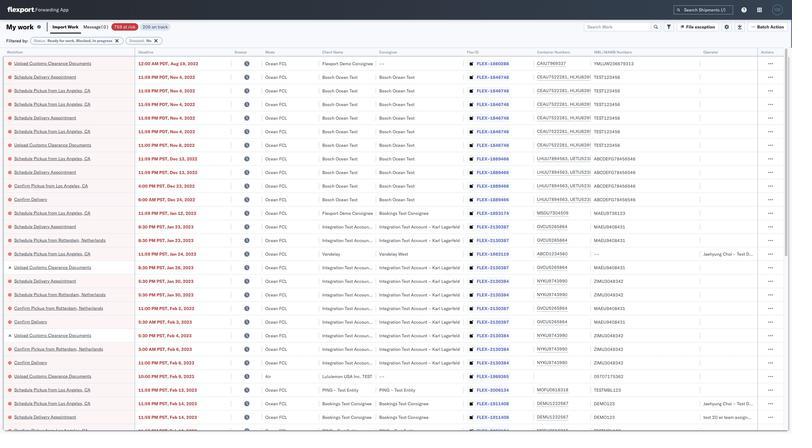Task type: describe. For each thing, give the bounding box(es) containing it.
schedule delivery appointment for 5:30 pm pst, jan 30, 2023
[[14, 278, 76, 284]]

feb up 11:00 pm pst, feb 6, 2023
[[168, 347, 175, 352]]

2 test123456 from the top
[[594, 88, 620, 94]]

jaehyung choi - test destination agent for --
[[704, 252, 782, 257]]

import work button
[[50, 20, 81, 34]]

confirm pickup from los angeles, ca button for 4:00 pm pst, dec 23, 2022
[[14, 183, 88, 190]]

schedule pickup from los angeles, ca for schedule pickup from los angeles, ca link corresponding to 8th schedule pickup from los angeles, ca button from the bottom
[[14, 88, 90, 93]]

progress
[[97, 38, 112, 43]]

11:00 for 11:00 pm pst, feb 2, 2023
[[138, 306, 150, 312]]

4 upload from the top
[[14, 333, 28, 339]]

1 appointment from the top
[[51, 74, 76, 80]]

pickup for schedule pickup from los angeles, ca link corresponding to third schedule pickup from los angeles, ca button from the bottom
[[34, 251, 47, 257]]

message
[[83, 24, 101, 30]]

pdt, for schedule pickup from los angeles, ca link corresponding to 8th schedule pickup from los angeles, ca button from the bottom
[[159, 88, 169, 94]]

confirm pickup from rotterdam, netherlands for 2nd confirm pickup from rotterdam, netherlands button from the bottom
[[14, 306, 103, 311]]

upload customs clearance documents for 12:00
[[14, 61, 91, 66]]

mode button
[[262, 49, 313, 55]]

5 flex-1846748 from the top
[[477, 129, 509, 135]]

2 5:30 from the top
[[138, 292, 148, 298]]

5 1846748 from the top
[[490, 129, 509, 135]]

jan down '11:59 pm pst, jan 12, 2023'
[[167, 224, 174, 230]]

11:59 pm pst, dec 13, 2022 for schedule delivery appointment
[[138, 170, 198, 175]]

7 fcl from the top
[[279, 143, 287, 148]]

2,
[[179, 306, 183, 312]]

1 zimu3048342 from the top
[[594, 279, 624, 284]]

205 on track
[[143, 24, 168, 30]]

20
[[713, 415, 718, 421]]

blocked,
[[76, 38, 92, 43]]

netherlands for 5:30 pm pst, jan 30, 2023
[[81, 292, 106, 298]]

5 ceau7522281, hlxu6269489, hlxu8034992 from the top
[[537, 129, 633, 134]]

2023 up 11:59 pm pst, feb 16, 2023
[[186, 415, 197, 421]]

3 2130387 from the top
[[490, 265, 509, 271]]

12:00 am pdt, aug 19, 2022
[[138, 61, 198, 66]]

test
[[704, 415, 711, 421]]

13 flex- from the top
[[477, 224, 490, 230]]

actions
[[762, 50, 774, 54]]

ca for 3rd schedule pickup from los angeles, ca button from the top of the page
[[85, 129, 90, 134]]

2 2130384 from the top
[[490, 292, 509, 298]]

pst, down 10:00 pm pst, feb 9, 2023
[[159, 388, 169, 393]]

6, for 3:00 am pst, feb 6, 2023
[[176, 347, 180, 352]]

ca for 2nd schedule pickup from los angeles, ca button from the top
[[85, 101, 90, 107]]

jan up 28,
[[170, 252, 177, 257]]

6 test123456 from the top
[[594, 143, 620, 148]]

feb left 3,
[[168, 320, 175, 325]]

file exception
[[687, 24, 715, 30]]

lululemon
[[322, 374, 343, 380]]

testmbl123 for 11:59 pm pst, feb 16, 2023
[[594, 429, 621, 434]]

2 8:30 pm pst, jan 23, 2023 from the top
[[138, 238, 194, 243]]

in
[[93, 38, 96, 43]]

24 fcl from the top
[[279, 388, 287, 393]]

pickup for confirm pickup from los angeles, ca link for 11:59 pm pst, feb 16, 2023
[[31, 428, 45, 434]]

flex
[[467, 50, 474, 54]]

3 flex-2130384 from the top
[[477, 333, 509, 339]]

aug
[[171, 61, 179, 66]]

2023 up 11:00 pm pst, feb 2, 2023
[[183, 292, 194, 298]]

2 flex- from the top
[[477, 74, 490, 80]]

pst, down 6:00 am pst, dec 24, 2022
[[159, 211, 169, 216]]

schedule pickup from los angeles, ca link for fifth schedule pickup from los angeles, ca button from the top
[[14, 210, 90, 216]]

pst, down 11:00 pm pst, nov 8, 2022
[[159, 156, 169, 162]]

14, for jaehyung choi - test destination agent
[[179, 401, 185, 407]]

from for schedule pickup from los angeles, ca link related to fifth schedule pickup from los angeles, ca button from the top
[[48, 210, 57, 216]]

1662119
[[490, 252, 509, 257]]

5 schedule from the top
[[14, 129, 33, 134]]

17 ocean fcl from the top
[[265, 279, 287, 284]]

5 test123456 from the top
[[594, 129, 620, 135]]

schedule delivery appointment link for 11:59 pm pdt, nov 4, 2022
[[14, 115, 76, 121]]

inc.
[[354, 374, 361, 380]]

28,
[[175, 265, 182, 271]]

pst, up 11:00 pm pst, feb 2, 2023
[[157, 292, 166, 298]]

schedule pickup from los angeles, ca link for third schedule pickup from los angeles, ca button from the bottom
[[14, 251, 90, 257]]

forwarding app
[[35, 7, 69, 13]]

16,
[[179, 429, 185, 434]]

11:59 pm pst, jan 24, 2023
[[138, 252, 196, 257]]

confirm delivery button for 11:00 pm pst, feb 6, 2023
[[14, 360, 47, 367]]

2023 right 28,
[[183, 265, 194, 271]]

26 flex- from the top
[[477, 401, 490, 407]]

6:00
[[138, 197, 148, 203]]

schedule delivery appointment button for 5:30 pm pst, jan 30, 2023
[[14, 278, 76, 285]]

assignment
[[735, 415, 758, 421]]

pst, down 5:30 am pst, feb 3, 2023
[[157, 333, 166, 339]]

os
[[775, 7, 781, 12]]

11:00 for 11:00 pm pst, nov 8, 2022
[[138, 143, 150, 148]]

6 flex-1846748 from the top
[[477, 143, 509, 148]]

12 schedule from the top
[[14, 278, 33, 284]]

app
[[60, 7, 69, 13]]

mofu0618318 for 11:59 pm pst, feb 13, 2023
[[537, 388, 569, 393]]

4 flex- from the top
[[477, 102, 490, 107]]

24 ocean fcl from the top
[[265, 388, 287, 393]]

pickup for schedule pickup from los angeles, ca link for 3rd schedule pickup from los angeles, ca button from the top of the page
[[34, 129, 47, 134]]

my work
[[6, 22, 34, 31]]

action
[[771, 24, 784, 30]]

11 fcl from the top
[[279, 197, 287, 203]]

pst, down 11:00 pm pst, feb 6, 2023
[[159, 374, 169, 380]]

6 hlxu8034992 from the top
[[603, 142, 633, 148]]

pickup for schedule pickup from los angeles, ca link for eighth schedule pickup from los angeles, ca button from the top of the page
[[34, 401, 47, 407]]

1 8:30 pm pst, jan 23, 2023 from the top
[[138, 224, 194, 230]]

5 flex- from the top
[[477, 115, 490, 121]]

4 schedule from the top
[[14, 115, 33, 121]]

8 schedule from the top
[[14, 210, 33, 216]]

confirm delivery for 11:00 pm pst, feb 6, 2023
[[14, 360, 47, 366]]

team
[[725, 415, 734, 421]]

1 hlxu8034992 from the top
[[603, 74, 633, 80]]

2 confirm pickup from rotterdam, netherlands button from the top
[[14, 346, 103, 353]]

10 fcl from the top
[[279, 183, 287, 189]]

snooze
[[235, 50, 247, 54]]

my
[[6, 22, 16, 31]]

3 gvcu5265864 from the top
[[537, 265, 568, 271]]

4:00
[[138, 183, 148, 189]]

2023 up 11:59 pm pst, jan 24, 2023
[[183, 238, 194, 243]]

4 flex-2130384 from the top
[[477, 347, 509, 352]]

flex-1911408 for jaehyung choi - test destination agent
[[477, 401, 509, 407]]

11:59 pm pdt, nov 4, 2022 for 11:59 pm pdt, nov 4, 2022's schedule delivery appointment 'link'
[[138, 115, 195, 121]]

schedule delivery appointment button for 11:59 pm pdt, nov 4, 2022
[[14, 115, 76, 122]]

angeles, for schedule pickup from los angeles, ca link corresponding to 5th schedule pickup from los angeles, ca button from the bottom
[[66, 156, 83, 161]]

1 5:30 from the top
[[138, 279, 148, 284]]

pst, up 6:00 am pst, dec 24, 2022
[[157, 183, 166, 189]]

am for 5:30
[[149, 320, 156, 325]]

1 schedule delivery appointment link from the top
[[14, 74, 76, 80]]

angeles, for schedule pickup from los angeles, ca link related to fifth schedule pickup from los angeles, ca button from the top
[[66, 210, 83, 216]]

schedule delivery appointment for 8:30 pm pst, jan 23, 2023
[[14, 224, 76, 230]]

schedule pickup from los angeles, ca link for 3rd schedule pickup from los angeles, ca button from the top of the page
[[14, 128, 90, 135]]

exception
[[695, 24, 715, 30]]

5 confirm from the top
[[14, 347, 30, 352]]

dec for confirm delivery
[[168, 197, 176, 203]]

11:59 pm pst, feb 13, 2023
[[138, 388, 197, 393]]

jan up 11:59 pm pst, jan 24, 2023
[[167, 238, 174, 243]]

upload customs clearance documents link for 12:00
[[14, 60, 91, 66]]

feb left 9,
[[170, 374, 178, 380]]

23 fcl from the top
[[279, 361, 287, 366]]

4 test123456 from the top
[[594, 115, 620, 121]]

flex-2130387 for schedule delivery appointment
[[477, 224, 509, 230]]

demo for bookings
[[340, 211, 351, 216]]

forwarding app link
[[7, 7, 69, 13]]

5 ceau7522281, from the top
[[537, 129, 569, 134]]

angeles, for confirm pickup from los angeles, ca link corresponding to 4:00 pm pst, dec 23, 2022
[[64, 183, 81, 189]]

flex id
[[467, 50, 479, 54]]

11:00 pm pst, feb 2, 2023
[[138, 306, 194, 312]]

id
[[475, 50, 479, 54]]

3 8:30 from the top
[[138, 265, 148, 271]]

import work
[[53, 24, 78, 30]]

2130387 for confirm pickup from rotterdam, netherlands
[[490, 306, 509, 312]]

confirm delivery for 5:30 am pst, feb 3, 2023
[[14, 319, 47, 325]]

2 11:59 from the top
[[138, 88, 150, 94]]

9,
[[179, 374, 183, 380]]

2023 down 12,
[[183, 224, 194, 230]]

flex-1893174
[[477, 211, 509, 216]]

batch
[[758, 24, 770, 30]]

5 nyku9743990 from the top
[[537, 360, 568, 366]]

resize handle column header for workitem
[[127, 48, 135, 435]]

6 ceau7522281, from the top
[[537, 142, 569, 148]]

4 upload customs clearance documents from the top
[[14, 333, 91, 339]]

2 2130387 from the top
[[490, 238, 509, 243]]

1 vertical spatial --
[[594, 252, 600, 257]]

resize handle column header for deadline
[[224, 48, 232, 435]]

19 flex- from the top
[[477, 306, 490, 312]]

import
[[53, 24, 67, 30]]

mbl/mawb numbers button
[[591, 49, 695, 55]]

delivery for 5:30 pm pst, jan 30, 2023
[[34, 278, 50, 284]]

no
[[147, 38, 152, 43]]

6 fcl from the top
[[279, 129, 287, 135]]

on
[[152, 24, 157, 30]]

8 schedule pickup from los angeles, ca button from the top
[[14, 401, 90, 408]]

3 flex-1846748 from the top
[[477, 102, 509, 107]]

3 clearance from the top
[[48, 265, 68, 270]]

2 maeu9408431 from the top
[[594, 238, 626, 243]]

9 schedule from the top
[[14, 224, 33, 230]]

filtered
[[6, 38, 21, 43]]

work
[[18, 22, 34, 31]]

2023 right 9,
[[184, 374, 194, 380]]

2023 down 5:30 am pst, feb 3, 2023
[[181, 333, 192, 339]]

schedule pickup from los angeles, ca for schedule pickup from los angeles, ca link for 2nd schedule pickup from los angeles, ca button from the top
[[14, 101, 90, 107]]

3 flex-1889466 from the top
[[477, 183, 509, 189]]

13 11:59 from the top
[[138, 429, 150, 434]]

mode
[[265, 50, 275, 54]]

delivery for 6:00 am pst, dec 24, 2022
[[31, 197, 47, 202]]

10:00 pm pst, feb 9, 2023
[[138, 374, 194, 380]]

appointment for 11:59 pm pst, feb 14, 2023
[[51, 415, 76, 420]]

1660288
[[490, 61, 509, 66]]

usa
[[344, 374, 353, 380]]

2023 down 11:59 pm pst, feb 13, 2023 at the bottom left
[[186, 401, 197, 407]]

mbl/mawb numbers
[[594, 50, 632, 54]]

pickup for confirm pickup from los angeles, ca link corresponding to 4:00 pm pst, dec 23, 2022
[[31, 183, 45, 189]]

consignee button
[[376, 49, 458, 55]]

resize handle column header for consignee
[[457, 48, 464, 435]]

3 confirm from the top
[[14, 306, 30, 311]]

ca for third schedule pickup from los angeles, ca button from the bottom
[[85, 251, 90, 257]]

rotterdam, for 5:30 pm pst, jan 30, 2023
[[58, 292, 80, 298]]

3 1889466 from the top
[[490, 183, 509, 189]]

test
[[362, 374, 372, 380]]

flexport for --
[[322, 61, 339, 66]]

3 hlxu6269489, from the top
[[570, 102, 602, 107]]

22 flex- from the top
[[477, 347, 490, 352]]

resize handle column header for mbl/mawb numbers
[[693, 48, 701, 435]]

at
[[123, 24, 127, 30]]

flex-1989365
[[477, 374, 509, 380]]

pst, left 8,
[[159, 143, 169, 148]]

3 upload customs clearance documents from the top
[[14, 265, 91, 270]]

4 zimu3048342 from the top
[[594, 347, 624, 352]]

maeu9408431 for schedule delivery appointment
[[594, 224, 626, 230]]

10 ocean fcl from the top
[[265, 183, 287, 189]]

13 ocean fcl from the top
[[265, 224, 287, 230]]

msdu7304509
[[537, 211, 569, 216]]

22 ocean fcl from the top
[[265, 347, 287, 352]]

-- for flex-1660288
[[379, 61, 385, 66]]

maeu9736123
[[594, 211, 626, 216]]

13 schedule from the top
[[14, 292, 33, 298]]

am for 3:00
[[149, 347, 156, 352]]

schedule pickup from rotterdam, netherlands button for 8:30 pm pst, jan 23, 2023
[[14, 237, 106, 244]]

schedule pickup from rotterdam, netherlands for 8:30 pm pst, jan 23, 2023
[[14, 238, 106, 243]]

consignee inside button
[[379, 50, 397, 54]]

205
[[143, 24, 151, 30]]

11:00 for 11:00 pm pst, feb 6, 2023
[[138, 361, 150, 366]]

status
[[34, 38, 45, 43]]

feb up 10:00 pm pst, feb 9, 2023
[[170, 361, 178, 366]]

container
[[537, 50, 554, 54]]

risk
[[128, 24, 136, 30]]

16 schedule from the top
[[14, 415, 33, 420]]

(0)
[[101, 24, 109, 30]]

pst, down '11:59 pm pst, jan 12, 2023'
[[157, 224, 166, 230]]

2023 right 16,
[[186, 429, 197, 434]]

pst, down 4:00 pm pst, dec 23, 2022
[[157, 197, 166, 203]]

1 nyku9743990 from the top
[[537, 279, 568, 284]]

8 ocean fcl from the top
[[265, 156, 287, 162]]

3 ceau7522281, hlxu6269489, hlxu8034992 from the top
[[537, 102, 633, 107]]

12,
[[178, 211, 185, 216]]

air
[[265, 374, 271, 380]]

flex-1660288
[[477, 61, 509, 66]]

schedule pickup from los angeles, ca link for 2nd schedule pickup from los angeles, ca button from the top
[[14, 101, 90, 107]]

destination for --
[[747, 252, 769, 257]]

demo123 for jaehyung choi - test destination agent
[[594, 401, 615, 407]]

container numbers
[[537, 50, 570, 54]]

lhuu7894563, uetu5238478 for schedule pickup from los angeles, ca
[[537, 156, 601, 162]]

3 uetu5238478 from the top
[[570, 183, 601, 189]]

wi
[[719, 415, 723, 421]]

19 fcl from the top
[[279, 306, 287, 312]]

3 lhuu7894563, from the top
[[537, 183, 569, 189]]

12:00
[[138, 61, 150, 66]]

documents for 11:00 pm pst, nov 8, 2022
[[69, 142, 91, 148]]

clearance for 10:00 pm pst, feb 9, 2023
[[48, 374, 68, 379]]

3 ocean fcl from the top
[[265, 88, 287, 94]]

confirm delivery for 6:00 am pst, dec 24, 2022
[[14, 197, 47, 202]]

destination for demo123
[[747, 401, 769, 407]]

name
[[333, 50, 343, 54]]

testmbl123 for 11:59 pm pst, feb 13, 2023
[[594, 388, 621, 393]]

2 5:30 pm pst, jan 30, 2023 from the top
[[138, 292, 194, 298]]

upload customs clearance documents button for 10:00 pm pst, feb 9, 2023
[[14, 374, 91, 380]]

snoozed
[[129, 38, 144, 43]]

11 11:59 from the top
[[138, 401, 150, 407]]

20 ocean fcl from the top
[[265, 320, 287, 325]]

batch action
[[758, 24, 784, 30]]

status : ready for work, blocked, in progress
[[34, 38, 112, 43]]

4 flex-1846748 from the top
[[477, 115, 509, 121]]

1 flex-2130384 from the top
[[477, 279, 509, 284]]

2 flex-1846748 from the top
[[477, 88, 509, 94]]

1 flex-1846748 from the top
[[477, 74, 509, 80]]

angeles, for schedule pickup from los angeles, ca link for eighth schedule pickup from los angeles, ca button from the top of the page
[[66, 401, 83, 407]]

4 schedule pickup from los angeles, ca button from the top
[[14, 156, 90, 162]]

abcdefg78456546 for confirm delivery
[[594, 197, 636, 203]]

1893174
[[490, 211, 509, 216]]

2006134 for 11:59 pm pst, feb 13, 2023
[[490, 388, 509, 393]]

snoozed : no
[[129, 38, 152, 43]]

pickup for schedule pickup from los angeles, ca link related to fifth schedule pickup from los angeles, ca button from the top
[[34, 210, 47, 216]]

pst, left 16,
[[159, 429, 169, 434]]

from for schedule pickup from los angeles, ca link for 2nd schedule pickup from los angeles, ca button from the top
[[48, 101, 57, 107]]

7 schedule pickup from los angeles, ca button from the top
[[14, 387, 90, 394]]

pst, down 8:30 pm pst, jan 28, 2023
[[157, 279, 166, 284]]

14 fcl from the top
[[279, 238, 287, 243]]

11:59 pm pst, feb 14, 2023 for test
[[138, 415, 197, 421]]

choi for demo123
[[723, 401, 732, 407]]

1 11:59 pm pdt, nov 4, 2022 from the top
[[138, 74, 195, 80]]

2023 right 12,
[[186, 211, 196, 216]]

mofu0618318 for 11:59 pm pst, feb 16, 2023
[[537, 428, 569, 434]]

angeles, for schedule pickup from los angeles, ca link related to second schedule pickup from los angeles, ca button from the bottom of the page
[[66, 387, 83, 393]]

27 ocean fcl from the top
[[265, 429, 287, 434]]

pst, up 4:00 pm pst, dec 23, 2022
[[159, 170, 169, 175]]

forwarding
[[35, 7, 59, 13]]

schedule pickup from los angeles, ca for schedule pickup from los angeles, ca link related to fifth schedule pickup from los angeles, ca button from the top
[[14, 210, 90, 216]]

feb up 11:59 pm pst, feb 16, 2023
[[170, 415, 178, 421]]

26 ocean fcl from the top
[[265, 415, 287, 421]]

10:00
[[138, 374, 150, 380]]

filtered by:
[[6, 38, 28, 43]]

3 zimu3048342 from the top
[[594, 333, 624, 339]]

gvcu5265864 for confirm delivery
[[537, 319, 568, 325]]

appointment for 11:59 pm pdt, nov 4, 2022
[[51, 115, 76, 121]]

Search Work text field
[[584, 22, 652, 31]]

dec up 6:00 am pst, dec 24, 2022
[[167, 183, 175, 189]]

caiu7969337
[[537, 61, 566, 66]]

12 flex- from the top
[[477, 211, 490, 216]]

2 flex-2130387 from the top
[[477, 238, 509, 243]]



Task type: locate. For each thing, give the bounding box(es) containing it.
1 vertical spatial schedule pickup from rotterdam, netherlands
[[14, 292, 106, 298]]

3 customs from the top
[[29, 265, 47, 270]]

1 vertical spatial testmbl123
[[594, 429, 621, 434]]

numbers up ymluw236679313
[[617, 50, 632, 54]]

rotterdam, for 8:30 pm pst, jan 23, 2023
[[58, 238, 80, 243]]

05707175362
[[594, 374, 624, 380]]

schedule pickup from los angeles, ca link for eighth schedule pickup from los angeles, ca button from the top of the page
[[14, 401, 90, 407]]

0 vertical spatial confirm delivery button
[[14, 196, 47, 203]]

1 vertical spatial flexport
[[322, 211, 339, 216]]

resize handle column header for container numbers
[[584, 48, 591, 435]]

19 ocean fcl from the top
[[265, 306, 287, 312]]

jaehyung
[[704, 252, 722, 257], [704, 401, 722, 407]]

0 vertical spatial 6,
[[176, 347, 180, 352]]

24 flex- from the top
[[477, 374, 490, 380]]

1 vertical spatial flex-2006134
[[477, 429, 509, 434]]

7 flex- from the top
[[477, 143, 490, 148]]

los for 8th schedule pickup from los angeles, ca button from the bottom
[[58, 88, 65, 93]]

jaehyung choi - test destination agent
[[704, 252, 782, 257], [704, 401, 782, 407]]

schedule delivery appointment link for 5:30 pm pst, jan 30, 2023
[[14, 278, 76, 284]]

uetu5238478
[[570, 156, 601, 162], [570, 170, 601, 175], [570, 183, 601, 189], [570, 197, 601, 202]]

6 hlxu6269489, from the top
[[570, 142, 602, 148]]

resize handle column header
[[127, 48, 135, 435], [224, 48, 232, 435], [255, 48, 262, 435], [312, 48, 319, 435], [369, 48, 376, 435], [457, 48, 464, 435], [527, 48, 534, 435], [584, 48, 591, 435], [693, 48, 701, 435], [750, 48, 758, 435], [777, 48, 784, 435]]

pickup for schedule pickup from los angeles, ca link related to second schedule pickup from los angeles, ca button from the bottom of the page
[[34, 387, 47, 393]]

4 flex-2130387 from the top
[[477, 306, 509, 312]]

testmbl123
[[594, 388, 621, 393], [594, 429, 621, 434]]

2023 up 8:30 pm pst, jan 28, 2023
[[186, 252, 196, 257]]

clearance for 11:00 pm pst, nov 8, 2022
[[48, 142, 68, 148]]

by:
[[22, 38, 28, 43]]

flex id button
[[464, 49, 528, 55]]

5 flex-2130387 from the top
[[477, 320, 509, 325]]

resize handle column header for mode
[[312, 48, 319, 435]]

2 vertical spatial upload customs clearance documents button
[[14, 374, 91, 380]]

2023 up 10:00 pm pst, feb 9, 2023
[[184, 361, 194, 366]]

0 vertical spatial 1911408
[[490, 401, 509, 407]]

1 vertical spatial confirm pickup from los angeles, ca link
[[14, 428, 88, 434]]

container numbers button
[[534, 49, 585, 55]]

11:59 pm pst, dec 13, 2022 up 4:00 pm pst, dec 23, 2022
[[138, 170, 198, 175]]

11:59 pm pst, dec 13, 2022 down 11:00 pm pst, nov 8, 2022
[[138, 156, 198, 162]]

8 resize handle column header from the left
[[584, 48, 591, 435]]

5:30 up '3:00'
[[138, 333, 148, 339]]

test
[[350, 74, 358, 80], [407, 74, 415, 80], [350, 88, 358, 94], [407, 88, 415, 94], [350, 102, 358, 107], [407, 102, 415, 107], [350, 115, 358, 121], [407, 115, 415, 121], [350, 129, 358, 135], [407, 129, 415, 135], [350, 143, 358, 148], [407, 143, 415, 148], [350, 156, 358, 162], [407, 156, 415, 162], [350, 170, 358, 175], [407, 170, 415, 175], [350, 183, 358, 189], [407, 183, 415, 189], [350, 197, 358, 203], [407, 197, 415, 203], [399, 211, 407, 216], [345, 224, 353, 230], [402, 224, 410, 230], [345, 238, 353, 243], [402, 238, 410, 243], [737, 252, 746, 257], [345, 265, 353, 271], [402, 265, 410, 271], [345, 279, 353, 284], [402, 279, 410, 284], [345, 292, 353, 298], [402, 292, 410, 298], [345, 306, 353, 312], [402, 306, 410, 312], [345, 320, 353, 325], [402, 320, 410, 325], [345, 333, 353, 339], [402, 333, 410, 339], [345, 347, 353, 352], [402, 347, 410, 352], [345, 361, 353, 366], [402, 361, 410, 366], [338, 388, 346, 393], [395, 388, 403, 393], [342, 401, 350, 407], [399, 401, 407, 407], [737, 401, 746, 407], [342, 415, 350, 421], [399, 415, 407, 421], [338, 429, 346, 434], [395, 429, 403, 434]]

1 vertical spatial agent
[[771, 401, 782, 407]]

pst, up 11:59 pm pst, jan 24, 2023
[[157, 238, 166, 243]]

6 schedule pickup from los angeles, ca button from the top
[[14, 251, 90, 258]]

1 vertical spatial flex-1911408
[[477, 415, 509, 421]]

2 schedule delivery appointment button from the top
[[14, 115, 76, 122]]

1 flex-2006134 from the top
[[477, 388, 509, 393]]

1 vertical spatial 8:30
[[138, 238, 148, 243]]

flex-2130387 for confirm pickup from rotterdam, netherlands
[[477, 306, 509, 312]]

12 fcl from the top
[[279, 211, 287, 216]]

0 vertical spatial mofu0618318
[[537, 388, 569, 393]]

0 vertical spatial 8:30
[[138, 224, 148, 230]]

0 horizontal spatial :
[[45, 38, 46, 43]]

0 vertical spatial schedule pickup from rotterdam, netherlands button
[[14, 237, 106, 244]]

netherlands for 8:30 pm pst, jan 23, 2023
[[81, 238, 106, 243]]

18 flex- from the top
[[477, 292, 490, 298]]

1 jaehyung from the top
[[704, 252, 722, 257]]

0 vertical spatial confirm pickup from rotterdam, netherlands link
[[14, 305, 103, 312]]

6:00 am pst, dec 24, 2022
[[138, 197, 195, 203]]

client name button
[[319, 49, 370, 55]]

2130387 for schedule delivery appointment
[[490, 224, 509, 230]]

2 vertical spatial confirm delivery button
[[14, 360, 47, 367]]

3 upload customs clearance documents link from the top
[[14, 265, 91, 271]]

1 vertical spatial confirm pickup from rotterdam, netherlands link
[[14, 346, 103, 352]]

ymluw236679313
[[594, 61, 634, 66]]

1 vertical spatial flexport demo consignee
[[322, 211, 373, 216]]

1 confirm pickup from rotterdam, netherlands from the top
[[14, 306, 103, 311]]

0 vertical spatial 8:30 pm pst, jan 23, 2023
[[138, 224, 194, 230]]

1 confirm delivery button from the top
[[14, 196, 47, 203]]

flex-2006134
[[477, 388, 509, 393], [477, 429, 509, 434]]

operator
[[704, 50, 719, 54]]

delivery for 5:30 am pst, feb 3, 2023
[[31, 319, 47, 325]]

0 vertical spatial 14,
[[179, 401, 185, 407]]

1 vertical spatial demu1232567
[[537, 415, 569, 420]]

0 vertical spatial testmbl123
[[594, 388, 621, 393]]

6, up 9,
[[179, 361, 183, 366]]

flex-1662119
[[477, 252, 509, 257]]

5 hlxu6269489, from the top
[[570, 129, 602, 134]]

5:30 pm pst, jan 30, 2023
[[138, 279, 194, 284], [138, 292, 194, 298]]

1 vertical spatial schedule pickup from rotterdam, netherlands link
[[14, 292, 106, 298]]

confirm pickup from los angeles, ca link for 11:59 pm pst, feb 16, 2023
[[14, 428, 88, 434]]

1889466 for schedule delivery appointment
[[490, 170, 509, 175]]

schedule pickup from los angeles, ca link for 5th schedule pickup from los angeles, ca button from the bottom
[[14, 156, 90, 162]]

1 vertical spatial 1911408
[[490, 415, 509, 421]]

jaehyung choi - test destination agent for demo123
[[704, 401, 782, 407]]

23, up 6:00 am pst, dec 24, 2022
[[176, 183, 183, 189]]

1 horizontal spatial :
[[144, 38, 145, 43]]

pst, up 8:30 pm pst, jan 28, 2023
[[159, 252, 169, 257]]

1 demo from the top
[[340, 61, 351, 66]]

0 vertical spatial schedule pickup from rotterdam, netherlands link
[[14, 237, 106, 243]]

file exception button
[[677, 22, 720, 31], [677, 22, 720, 31]]

account
[[354, 224, 371, 230], [411, 224, 428, 230], [354, 238, 371, 243], [411, 238, 428, 243], [354, 265, 371, 271], [411, 265, 428, 271], [354, 279, 371, 284], [411, 279, 428, 284], [354, 292, 371, 298], [411, 292, 428, 298], [354, 306, 371, 312], [411, 306, 428, 312], [354, 320, 371, 325], [411, 320, 428, 325], [354, 333, 371, 339], [411, 333, 428, 339], [354, 347, 371, 352], [411, 347, 428, 352], [354, 361, 371, 366], [411, 361, 428, 366]]

1 flexport from the top
[[322, 61, 339, 66]]

1 vertical spatial 11:59 pm pst, dec 13, 2022
[[138, 170, 198, 175]]

2 confirm delivery from the top
[[14, 319, 47, 325]]

13, up 4:00 pm pst, dec 23, 2022
[[179, 170, 186, 175]]

10 flex- from the top
[[477, 183, 490, 189]]

6 schedule delivery appointment from the top
[[14, 415, 76, 420]]

8:30 up 11:59 pm pst, jan 24, 2023
[[138, 238, 148, 243]]

2 confirm pickup from los angeles, ca from the top
[[14, 428, 88, 434]]

for
[[59, 38, 65, 43]]

0 vertical spatial jaehyung
[[704, 252, 722, 257]]

upload customs clearance documents
[[14, 61, 91, 66], [14, 142, 91, 148], [14, 265, 91, 270], [14, 333, 91, 339], [14, 374, 91, 379]]

: left ready
[[45, 38, 46, 43]]

dec
[[170, 156, 178, 162], [170, 170, 178, 175], [167, 183, 175, 189], [168, 197, 176, 203]]

30, up 2,
[[175, 292, 182, 298]]

14, down 11:59 pm pst, feb 13, 2023 at the bottom left
[[179, 401, 185, 407]]

pickup for 5:30's the schedule pickup from rotterdam, netherlands link
[[34, 292, 47, 298]]

jan left 28,
[[167, 265, 174, 271]]

0 vertical spatial 2006134
[[490, 388, 509, 393]]

11:59 pm pst, jan 12, 2023
[[138, 211, 196, 216]]

3 11:59 from the top
[[138, 102, 150, 107]]

24, up 28,
[[178, 252, 185, 257]]

am up 5:30 pm pst, feb 4, 2023
[[149, 320, 156, 325]]

1 vertical spatial mofu0618318
[[537, 428, 569, 434]]

2 vertical spatial 8:30
[[138, 265, 148, 271]]

0 vertical spatial 30,
[[175, 279, 182, 284]]

2 vertical spatial 23,
[[175, 238, 182, 243]]

2023 down 10:00 pm pst, feb 9, 2023
[[186, 388, 197, 393]]

11:59 pm pst, feb 14, 2023 down 11:59 pm pst, feb 13, 2023 at the bottom left
[[138, 401, 197, 407]]

2 1911408 from the top
[[490, 415, 509, 421]]

file
[[687, 24, 694, 30]]

1 vertical spatial 24,
[[178, 252, 185, 257]]

schedule pickup from los angeles, ca link
[[14, 87, 90, 94], [14, 101, 90, 107], [14, 128, 90, 135], [14, 156, 90, 162], [14, 210, 90, 216], [14, 251, 90, 257], [14, 387, 90, 393], [14, 401, 90, 407]]

0 vertical spatial confirm pickup from los angeles, ca link
[[14, 183, 88, 189]]

2 1889466 from the top
[[490, 170, 509, 175]]

11:59 pm pst, dec 13, 2022 for schedule pickup from los angeles, ca
[[138, 156, 198, 162]]

agent for demo123
[[771, 401, 782, 407]]

17 fcl from the top
[[279, 279, 287, 284]]

1 vertical spatial confirm delivery button
[[14, 319, 47, 326]]

1 vertical spatial 11:59 pm pst, feb 14, 2023
[[138, 415, 197, 421]]

flex-1893174 button
[[467, 209, 510, 218], [467, 209, 510, 218]]

upload customs clearance documents button for 12:00 am pdt, aug 19, 2022
[[14, 60, 91, 67]]

1 vertical spatial 23,
[[175, 224, 182, 230]]

documents
[[69, 61, 91, 66], [69, 142, 91, 148], [69, 265, 91, 270], [69, 333, 91, 339], [69, 374, 91, 379]]

0 vertical spatial demo123
[[594, 401, 615, 407]]

1 upload from the top
[[14, 61, 28, 66]]

confirm pickup from los angeles, ca for 11:59 pm pst, feb 16, 2023
[[14, 428, 88, 434]]

0 vertical spatial confirm delivery link
[[14, 196, 47, 203]]

1 vertical spatial 13,
[[179, 170, 186, 175]]

3 upload customs clearance documents button from the top
[[14, 374, 91, 380]]

flexport. image
[[7, 7, 35, 13]]

3 documents from the top
[[69, 265, 91, 270]]

ca for 8th schedule pickup from los angeles, ca button from the bottom
[[85, 88, 90, 93]]

abcdefg78456546 for schedule pickup from los angeles, ca
[[594, 156, 636, 162]]

pst, down 11:59 pm pst, feb 13, 2023 at the bottom left
[[159, 401, 169, 407]]

confirm delivery link
[[14, 196, 47, 203], [14, 319, 47, 325], [14, 360, 47, 366]]

hlxu6269489,
[[570, 74, 602, 80], [570, 88, 602, 93], [570, 102, 602, 107], [570, 115, 602, 121], [570, 129, 602, 134], [570, 142, 602, 148]]

1 vertical spatial 14,
[[179, 415, 185, 421]]

17 flex- from the top
[[477, 279, 490, 284]]

0 vertical spatial flex-1911408
[[477, 401, 509, 407]]

5 upload customs clearance documents from the top
[[14, 374, 91, 379]]

-
[[379, 61, 382, 66], [382, 61, 385, 66], [372, 224, 374, 230], [429, 224, 431, 230], [372, 238, 374, 243], [429, 238, 431, 243], [594, 252, 597, 257], [597, 252, 600, 257], [734, 252, 736, 257], [372, 265, 374, 271], [429, 265, 431, 271], [372, 279, 374, 284], [429, 279, 431, 284], [372, 292, 374, 298], [429, 292, 431, 298], [372, 306, 374, 312], [429, 306, 431, 312], [372, 320, 374, 325], [429, 320, 431, 325], [372, 333, 374, 339], [429, 333, 431, 339], [372, 347, 374, 352], [429, 347, 431, 352], [372, 361, 374, 366], [429, 361, 431, 366], [379, 374, 382, 380], [382, 374, 385, 380], [334, 388, 337, 393], [391, 388, 394, 393], [734, 401, 736, 407], [334, 429, 337, 434], [391, 429, 394, 434]]

2023 right 2,
[[184, 306, 194, 312]]

0 vertical spatial flex-2006134
[[477, 388, 509, 393]]

0 vertical spatial jaehyung choi - test destination agent
[[704, 252, 782, 257]]

0 vertical spatial 5:30 pm pst, jan 30, 2023
[[138, 279, 194, 284]]

pst, down 5:30 pm pst, feb 4, 2023
[[157, 347, 166, 352]]

1 vertical spatial 30,
[[175, 292, 182, 298]]

vandelay for vandelay
[[322, 252, 340, 257]]

14, up 16,
[[179, 415, 185, 421]]

1 vertical spatial 6,
[[179, 361, 183, 366]]

1 vertical spatial confirm pickup from los angeles, ca button
[[14, 428, 88, 435]]

flex-1889466 for confirm delivery
[[477, 197, 509, 203]]

2 mofu0618318 from the top
[[537, 428, 569, 434]]

13, down 8,
[[179, 156, 186, 162]]

18 ocean fcl from the top
[[265, 292, 287, 298]]

pst, up 11:59 pm pst, feb 16, 2023
[[159, 415, 169, 421]]

8:30 down 6:00
[[138, 224, 148, 230]]

am right '3:00'
[[149, 347, 156, 352]]

0 vertical spatial 23,
[[176, 183, 183, 189]]

am for 6:00
[[149, 197, 156, 203]]

2 schedule pickup from los angeles, ca link from the top
[[14, 101, 90, 107]]

19,
[[180, 61, 187, 66]]

jaehyung for demo123
[[704, 401, 722, 407]]

feb left 2,
[[170, 306, 178, 312]]

nov
[[170, 74, 178, 80], [170, 88, 178, 94], [170, 102, 178, 107], [170, 115, 178, 121], [170, 129, 178, 135], [170, 143, 178, 148]]

delivery for 11:00 pm pst, feb 6, 2023
[[31, 360, 47, 366]]

0 vertical spatial 11:59 pm pst, feb 14, 2023
[[138, 401, 197, 407]]

netherlands for 3:00 am pst, feb 6, 2023
[[79, 347, 103, 352]]

23 ocean fcl from the top
[[265, 361, 287, 366]]

2 documents from the top
[[69, 142, 91, 148]]

schedule pickup from rotterdam, netherlands for 5:30 pm pst, jan 30, 2023
[[14, 292, 106, 298]]

10 schedule from the top
[[14, 238, 33, 243]]

2 flex-1911408 from the top
[[477, 415, 509, 421]]

16 flex- from the top
[[477, 265, 490, 271]]

numbers up caiu7969337
[[555, 50, 570, 54]]

agent for --
[[771, 252, 782, 257]]

abcdefg78456546 for schedule delivery appointment
[[594, 170, 636, 175]]

bookings test consignee
[[379, 211, 429, 216], [322, 401, 372, 407], [379, 401, 429, 407], [322, 415, 372, 421], [379, 415, 429, 421]]

1 horizontal spatial numbers
[[617, 50, 632, 54]]

13,
[[179, 156, 186, 162], [179, 170, 186, 175], [179, 388, 185, 393]]

1 vertical spatial choi
[[723, 401, 732, 407]]

from for the schedule pickup from rotterdam, netherlands link related to 8:30
[[48, 238, 57, 243]]

nyku9743990
[[537, 279, 568, 284], [537, 292, 568, 298], [537, 333, 568, 339], [537, 347, 568, 352], [537, 360, 568, 366]]

upload customs clearance documents for 11:00
[[14, 142, 91, 148]]

1 vertical spatial upload customs clearance documents button
[[14, 142, 91, 149]]

3 flex- from the top
[[477, 88, 490, 94]]

24, up 12,
[[177, 197, 183, 203]]

delivery for 8:30 pm pst, jan 23, 2023
[[34, 224, 50, 230]]

1 vertical spatial confirm delivery
[[14, 319, 47, 325]]

2023
[[186, 211, 196, 216], [183, 224, 194, 230], [183, 238, 194, 243], [186, 252, 196, 257], [183, 265, 194, 271], [183, 279, 194, 284], [183, 292, 194, 298], [184, 306, 194, 312], [181, 320, 192, 325], [181, 333, 192, 339], [181, 347, 192, 352], [184, 361, 194, 366], [184, 374, 194, 380], [186, 388, 197, 393], [186, 401, 197, 407], [186, 415, 197, 421], [186, 429, 197, 434]]

7 schedule pickup from los angeles, ca from the top
[[14, 387, 90, 393]]

2 8:30 from the top
[[138, 238, 148, 243]]

30, down 28,
[[175, 279, 182, 284]]

workitem
[[7, 50, 23, 54]]

schedule pickup from los angeles, ca for schedule pickup from los angeles, ca link for 3rd schedule pickup from los angeles, ca button from the top of the page
[[14, 129, 90, 134]]

schedule delivery appointment link
[[14, 74, 76, 80], [14, 115, 76, 121], [14, 169, 76, 175], [14, 224, 76, 230], [14, 278, 76, 284], [14, 414, 76, 421]]

lhuu7894563, uetu5238478 for confirm delivery
[[537, 197, 601, 202]]

schedule delivery appointment button for 11:59 pm pst, feb 14, 2023
[[14, 414, 76, 421]]

am right 6:00
[[149, 197, 156, 203]]

1 schedule from the top
[[14, 74, 33, 80]]

angeles, for schedule pickup from los angeles, ca link for 2nd schedule pickup from los angeles, ca button from the top
[[66, 101, 83, 107]]

13, down 9,
[[179, 388, 185, 393]]

dec up 4:00 pm pst, dec 23, 2022
[[170, 170, 178, 175]]

1 jaehyung choi - test destination agent from the top
[[704, 252, 782, 257]]

1 clearance from the top
[[48, 61, 68, 66]]

feb left 16,
[[170, 429, 178, 434]]

2 zimu3048342 from the top
[[594, 292, 624, 298]]

0 vertical spatial confirm pickup from los angeles, ca
[[14, 183, 88, 189]]

8:30 pm pst, jan 23, 2023 down '11:59 pm pst, jan 12, 2023'
[[138, 224, 194, 230]]

workitem button
[[4, 49, 128, 55]]

4 schedule pickup from los angeles, ca from the top
[[14, 156, 90, 161]]

1 vertical spatial confirm delivery link
[[14, 319, 47, 325]]

confirm pickup from los angeles, ca link for 4:00 pm pst, dec 23, 2022
[[14, 183, 88, 189]]

upload for 11:00 pm pst, nov 8, 2022
[[14, 142, 28, 148]]

am right 12:00
[[152, 61, 159, 66]]

ca
[[85, 88, 90, 93], [85, 101, 90, 107], [85, 129, 90, 134], [85, 156, 90, 161], [82, 183, 88, 189], [85, 210, 90, 216], [85, 251, 90, 257], [85, 387, 90, 393], [85, 401, 90, 407], [82, 428, 88, 434]]

from for schedule pickup from los angeles, ca link corresponding to 5th schedule pickup from los angeles, ca button from the bottom
[[48, 156, 57, 161]]

11:59 pm pdt, nov 4, 2022 for schedule pickup from los angeles, ca link corresponding to 8th schedule pickup from los angeles, ca button from the bottom
[[138, 88, 195, 94]]

pst, down 3:00 am pst, feb 6, 2023
[[159, 361, 169, 366]]

2023 up 11:00 pm pst, feb 6, 2023
[[181, 347, 192, 352]]

5:30 up 11:00 pm pst, feb 2, 2023
[[138, 292, 148, 298]]

1 5:30 pm pst, jan 30, 2023 from the top
[[138, 279, 194, 284]]

agent
[[771, 252, 782, 257], [771, 401, 782, 407]]

5:30 pm pst, feb 4, 2023
[[138, 333, 192, 339]]

los for 5th schedule pickup from los angeles, ca button from the bottom
[[58, 156, 65, 161]]

schedule delivery appointment link for 8:30 pm pst, jan 23, 2023
[[14, 224, 76, 230]]

6, up 11:00 pm pst, feb 6, 2023
[[176, 347, 180, 352]]

documents for 12:00 am pdt, aug 19, 2022
[[69, 61, 91, 66]]

numbers inside container numbers button
[[555, 50, 570, 54]]

6,
[[176, 347, 180, 352], [179, 361, 183, 366]]

pst, up 5:30 pm pst, feb 4, 2023
[[157, 320, 166, 325]]

1 vertical spatial destination
[[747, 401, 769, 407]]

lhuu7894563, for confirm delivery
[[537, 197, 569, 202]]

flex-1889466 for schedule pickup from los angeles, ca
[[477, 156, 509, 162]]

23, down 12,
[[175, 224, 182, 230]]

2 vertical spatial 13,
[[179, 388, 185, 393]]

work
[[68, 24, 78, 30]]

customs
[[29, 61, 47, 66], [29, 142, 47, 148], [29, 265, 47, 270], [29, 333, 47, 339], [29, 374, 47, 379]]

2 demo from the top
[[340, 211, 351, 216]]

schedule pickup from rotterdam, netherlands button
[[14, 237, 106, 244], [14, 292, 106, 299]]

upload customs clearance documents link for 11:00
[[14, 142, 91, 148]]

3:00 am pst, feb 6, 2023
[[138, 347, 192, 352]]

dec up '11:59 pm pst, jan 12, 2023'
[[168, 197, 176, 203]]

dec for schedule delivery appointment
[[170, 170, 178, 175]]

appointment
[[51, 74, 76, 80], [51, 115, 76, 121], [51, 169, 76, 175], [51, 224, 76, 230], [51, 278, 76, 284], [51, 415, 76, 420]]

schedule delivery appointment link for 11:59 pm pst, dec 13, 2022
[[14, 169, 76, 175]]

13, for schedule pickup from los angeles, ca link corresponding to 5th schedule pickup from los angeles, ca button from the bottom
[[179, 156, 186, 162]]

0 vertical spatial confirm pickup from rotterdam, netherlands
[[14, 306, 103, 311]]

1 vertical spatial jaehyung choi - test destination agent
[[704, 401, 782, 407]]

schedule pickup from los angeles, ca link for 8th schedule pickup from los angeles, ca button from the bottom
[[14, 87, 90, 94]]

0 vertical spatial schedule pickup from rotterdam, netherlands
[[14, 238, 106, 243]]

5:30 down 8:30 pm pst, jan 28, 2023
[[138, 279, 148, 284]]

2023 right 3,
[[181, 320, 192, 325]]

1 vertical spatial schedule pickup from rotterdam, netherlands button
[[14, 292, 106, 299]]

ca for second schedule pickup from los angeles, ca button from the bottom of the page
[[85, 387, 90, 393]]

: left no on the top left of page
[[144, 38, 145, 43]]

2 vertical spatial --
[[379, 374, 385, 380]]

0 vertical spatial demo
[[340, 61, 351, 66]]

1 vertical spatial demo123
[[594, 415, 615, 421]]

1 1911408 from the top
[[490, 401, 509, 407]]

1 gvcu5265864 from the top
[[537, 224, 568, 230]]

25 fcl from the top
[[279, 401, 287, 407]]

feb down 10:00 pm pst, feb 9, 2023
[[170, 388, 178, 393]]

8:30 pm pst, jan 23, 2023 up 11:59 pm pst, jan 24, 2023
[[138, 238, 194, 243]]

deadline button
[[135, 49, 226, 55]]

Search Shipments (/) text field
[[674, 5, 734, 15]]

2022
[[188, 61, 198, 66], [184, 74, 195, 80], [184, 88, 195, 94], [184, 102, 195, 107], [184, 115, 195, 121], [184, 129, 195, 135], [184, 143, 195, 148], [187, 156, 198, 162], [187, 170, 198, 175], [184, 183, 195, 189], [185, 197, 195, 203]]

confirm pickup from rotterdam, netherlands link for 2nd confirm pickup from rotterdam, netherlands button from the top of the page
[[14, 346, 103, 352]]

pdt, for upload customs clearance documents 'link' related to 12:00
[[160, 61, 170, 66]]

1911408
[[490, 401, 509, 407], [490, 415, 509, 421]]

confirm pickup from rotterdam, netherlands for 2nd confirm pickup from rotterdam, netherlands button from the top of the page
[[14, 347, 103, 352]]

1 1889466 from the top
[[490, 156, 509, 162]]

karl
[[376, 224, 384, 230], [433, 224, 441, 230], [376, 238, 384, 243], [433, 238, 441, 243], [376, 265, 384, 271], [433, 265, 441, 271], [376, 279, 384, 284], [433, 279, 441, 284], [376, 292, 384, 298], [433, 292, 441, 298], [376, 306, 384, 312], [433, 306, 441, 312], [376, 320, 384, 325], [433, 320, 441, 325], [376, 333, 384, 339], [433, 333, 441, 339], [376, 347, 384, 352], [433, 347, 441, 352], [376, 361, 384, 366], [433, 361, 441, 366]]

0 vertical spatial choi
[[723, 252, 732, 257]]

5:30 up 5:30 pm pst, feb 4, 2023
[[138, 320, 148, 325]]

schedule delivery appointment link for 11:59 pm pst, feb 14, 2023
[[14, 414, 76, 421]]

0 vertical spatial confirm pickup from rotterdam, netherlands button
[[14, 305, 103, 312]]

flex-
[[477, 61, 490, 66], [477, 74, 490, 80], [477, 88, 490, 94], [477, 102, 490, 107], [477, 115, 490, 121], [477, 129, 490, 135], [477, 143, 490, 148], [477, 156, 490, 162], [477, 170, 490, 175], [477, 183, 490, 189], [477, 197, 490, 203], [477, 211, 490, 216], [477, 224, 490, 230], [477, 238, 490, 243], [477, 252, 490, 257], [477, 265, 490, 271], [477, 279, 490, 284], [477, 292, 490, 298], [477, 306, 490, 312], [477, 320, 490, 325], [477, 333, 490, 339], [477, 347, 490, 352], [477, 361, 490, 366], [477, 374, 490, 380], [477, 388, 490, 393], [477, 401, 490, 407], [477, 415, 490, 421], [477, 429, 490, 434]]

gvcu5265864 for confirm pickup from rotterdam, netherlands
[[537, 306, 568, 311]]

feb
[[170, 306, 178, 312], [168, 320, 175, 325], [167, 333, 175, 339], [168, 347, 175, 352], [170, 361, 178, 366], [170, 374, 178, 380], [170, 388, 178, 393], [170, 401, 178, 407], [170, 415, 178, 421], [170, 429, 178, 434]]

flex-1662119 button
[[467, 250, 510, 259], [467, 250, 510, 259]]

netherlands
[[81, 238, 106, 243], [81, 292, 106, 298], [79, 306, 103, 311], [79, 347, 103, 352]]

11 flex- from the top
[[477, 197, 490, 203]]

pickup for the schedule pickup from rotterdam, netherlands link related to 8:30
[[34, 238, 47, 243]]

11:00
[[138, 143, 150, 148], [138, 306, 150, 312], [138, 361, 150, 366]]

2 upload from the top
[[14, 142, 28, 148]]

mbl/mawb
[[594, 50, 616, 54]]

3 schedule delivery appointment from the top
[[14, 169, 76, 175]]

2 vertical spatial confirm delivery link
[[14, 360, 47, 366]]

2 schedule from the top
[[14, 88, 33, 93]]

4 2130387 from the top
[[490, 306, 509, 312]]

11:59 pm pdt, nov 4, 2022
[[138, 74, 195, 80], [138, 88, 195, 94], [138, 102, 195, 107], [138, 115, 195, 121], [138, 129, 195, 135]]

numbers inside mbl/mawb numbers button
[[617, 50, 632, 54]]

2 vertical spatial 11:00
[[138, 361, 150, 366]]

client name
[[322, 50, 343, 54]]

confirm
[[14, 183, 30, 189], [14, 197, 30, 202], [14, 306, 30, 311], [14, 319, 30, 325], [14, 347, 30, 352], [14, 360, 30, 366], [14, 428, 30, 434]]

west
[[398, 252, 408, 257]]

6, for 11:00 pm pst, feb 6, 2023
[[179, 361, 183, 366]]

demu1232567
[[537, 401, 569, 407], [537, 415, 569, 420]]

jan left 12,
[[170, 211, 177, 216]]

demo for -
[[340, 61, 351, 66]]

4,
[[179, 74, 183, 80], [179, 88, 183, 94], [179, 102, 183, 107], [179, 115, 183, 121], [179, 129, 183, 135], [176, 333, 180, 339]]

1911408 for test 20 wi team assignment
[[490, 415, 509, 421]]

1 vertical spatial 2006134
[[490, 429, 509, 434]]

ceau7522281, hlxu6269489, hlxu8034992
[[537, 74, 633, 80], [537, 88, 633, 93], [537, 102, 633, 107], [537, 115, 633, 121], [537, 129, 633, 134], [537, 142, 633, 148]]

pst, down 11:59 pm pst, jan 24, 2023
[[157, 265, 166, 271]]

8:30 pm pst, jan 23, 2023
[[138, 224, 194, 230], [138, 238, 194, 243]]

schedule pickup from rotterdam, netherlands link
[[14, 237, 106, 243], [14, 292, 106, 298]]

1 horizontal spatial vandelay
[[379, 252, 397, 257]]

0 vertical spatial confirm pickup from los angeles, ca button
[[14, 183, 88, 190]]

5 schedule pickup from los angeles, ca button from the top
[[14, 210, 90, 217]]

2 schedule pickup from rotterdam, netherlands button from the top
[[14, 292, 106, 299]]

2 appointment from the top
[[51, 115, 76, 121]]

0 vertical spatial 11:59 pm pst, dec 13, 2022
[[138, 156, 198, 162]]

1 vertical spatial confirm pickup from los angeles, ca
[[14, 428, 88, 434]]

0 vertical spatial demu1232567
[[537, 401, 569, 407]]

1989365
[[490, 374, 509, 380]]

0 vertical spatial flexport demo consignee
[[322, 61, 373, 66]]

2 hlxu6269489, from the top
[[570, 88, 602, 93]]

23, up 11:59 pm pst, jan 24, 2023
[[175, 238, 182, 243]]

2 upload customs clearance documents from the top
[[14, 142, 91, 148]]

0 horizontal spatial vandelay
[[322, 252, 340, 257]]

1 vertical spatial jaehyung
[[704, 401, 722, 407]]

16 fcl from the top
[[279, 265, 287, 271]]

flexport demo consignee for bookings
[[322, 211, 373, 216]]

2 demo123 from the top
[[594, 415, 615, 421]]

dec down 11:00 pm pst, nov 8, 2022
[[170, 156, 178, 162]]

1 abcdefg78456546 from the top
[[594, 156, 636, 162]]

pickup for schedule pickup from los angeles, ca link for 2nd schedule pickup from los angeles, ca button from the top
[[34, 101, 47, 107]]

1 test123456 from the top
[[594, 74, 620, 80]]

2023 down 8:30 pm pst, jan 28, 2023
[[183, 279, 194, 284]]

flex-2006134 for 11:59 pm pst, feb 13, 2023
[[477, 388, 509, 393]]

schedule delivery appointment button for 8:30 pm pst, jan 23, 2023
[[14, 224, 76, 230]]

11 schedule from the top
[[14, 251, 33, 257]]

los for third schedule pickup from los angeles, ca button from the bottom
[[58, 251, 65, 257]]

flex-1911408 button
[[467, 400, 510, 408], [467, 400, 510, 408], [467, 413, 510, 422], [467, 413, 510, 422]]

10 11:59 from the top
[[138, 388, 150, 393]]

from for confirm pickup from los angeles, ca link for 11:59 pm pst, feb 16, 2023
[[46, 428, 55, 434]]

jan down 8:30 pm pst, jan 28, 2023
[[167, 279, 174, 284]]

11:59 pm pst, feb 14, 2023 up 11:59 pm pst, feb 16, 2023
[[138, 415, 197, 421]]

client
[[322, 50, 333, 54]]

angeles,
[[66, 88, 83, 93], [66, 101, 83, 107], [66, 129, 83, 134], [66, 156, 83, 161], [64, 183, 81, 189], [66, 210, 83, 216], [66, 251, 83, 257], [66, 387, 83, 393], [66, 401, 83, 407], [64, 428, 81, 434]]

lululemon usa inc. test
[[322, 374, 372, 380]]

flex-2006134 button
[[467, 386, 510, 395], [467, 386, 510, 395], [467, 427, 510, 435], [467, 427, 510, 435]]

2130387 for confirm delivery
[[490, 320, 509, 325]]

1 schedule pickup from rotterdam, netherlands link from the top
[[14, 237, 106, 243]]

5 customs from the top
[[29, 374, 47, 379]]

5:30 pm pst, jan 30, 2023 down 8:30 pm pst, jan 28, 2023
[[138, 279, 194, 284]]

jan up 11:00 pm pst, feb 2, 2023
[[167, 292, 174, 298]]

1889466 for schedule pickup from los angeles, ca
[[490, 156, 509, 162]]

0 vertical spatial --
[[379, 61, 385, 66]]

0 vertical spatial upload customs clearance documents button
[[14, 60, 91, 67]]

message (0)
[[83, 24, 109, 30]]

23, for schedule pickup from rotterdam, netherlands
[[175, 238, 182, 243]]

1 vertical spatial 11:00
[[138, 306, 150, 312]]

3:00
[[138, 347, 148, 352]]

11:00 pm pst, nov 8, 2022
[[138, 143, 195, 148]]

12 11:59 from the top
[[138, 415, 150, 421]]

11:59 pm pst, dec 13, 2022
[[138, 156, 198, 162], [138, 170, 198, 175]]

schedule pickup from los angeles, ca
[[14, 88, 90, 93], [14, 101, 90, 107], [14, 129, 90, 134], [14, 156, 90, 161], [14, 210, 90, 216], [14, 251, 90, 257], [14, 387, 90, 393], [14, 401, 90, 407]]

5:30 pm pst, jan 30, 2023 up 11:00 pm pst, feb 2, 2023
[[138, 292, 194, 298]]

1 schedule delivery appointment from the top
[[14, 74, 76, 80]]

4 fcl from the top
[[279, 102, 287, 107]]

flex-2130387 for confirm delivery
[[477, 320, 509, 325]]

1 11:59 from the top
[[138, 74, 150, 80]]

5 gvcu5265864 from the top
[[537, 319, 568, 325]]

schedule pickup from los angeles, ca link for second schedule pickup from los angeles, ca button from the bottom of the page
[[14, 387, 90, 393]]

8:30 down 11:59 pm pst, jan 24, 2023
[[138, 265, 148, 271]]

los for eighth schedule pickup from los angeles, ca button from the top of the page
[[58, 401, 65, 407]]

0 vertical spatial destination
[[747, 252, 769, 257]]

entity
[[347, 388, 359, 393], [404, 388, 416, 393], [347, 429, 359, 434], [404, 429, 416, 434]]

feb down 11:59 pm pst, feb 13, 2023 at the bottom left
[[170, 401, 178, 407]]

0 vertical spatial 24,
[[177, 197, 183, 203]]

0 vertical spatial confirm delivery
[[14, 197, 47, 202]]

0 vertical spatial 11:00
[[138, 143, 150, 148]]

11:00 pm pst, feb 6, 2023
[[138, 361, 194, 366]]

0 vertical spatial 13,
[[179, 156, 186, 162]]

6 appointment from the top
[[51, 415, 76, 420]]

1 vertical spatial 8:30 pm pst, jan 23, 2023
[[138, 238, 194, 243]]

pst, up 5:30 am pst, feb 3, 2023
[[159, 306, 169, 312]]

ca for 5th schedule pickup from los angeles, ca button from the bottom
[[85, 156, 90, 161]]

1 vertical spatial demo
[[340, 211, 351, 216]]

confirm pickup from los angeles, ca button
[[14, 183, 88, 190], [14, 428, 88, 435]]

1 mofu0618318 from the top
[[537, 388, 569, 393]]

1 vertical spatial confirm pickup from rotterdam, netherlands button
[[14, 346, 103, 353]]

4 upload customs clearance documents link from the top
[[14, 333, 91, 339]]

1 vertical spatial confirm pickup from rotterdam, netherlands
[[14, 347, 103, 352]]

schedule delivery appointment for 11:59 pm pst, dec 13, 2022
[[14, 169, 76, 175]]

25 ocean fcl from the top
[[265, 401, 287, 407]]

1 schedule delivery appointment button from the top
[[14, 74, 76, 81]]

uetu5238478 for schedule delivery appointment
[[570, 170, 601, 175]]

11:59 pm pst, feb 16, 2023
[[138, 429, 197, 434]]

from for schedule pickup from los angeles, ca link for eighth schedule pickup from los angeles, ca button from the top of the page
[[48, 401, 57, 407]]

feb up 3:00 am pst, feb 6, 2023
[[167, 333, 175, 339]]

2 upload customs clearance documents link from the top
[[14, 142, 91, 148]]

los for fifth schedule pickup from los angeles, ca button from the top
[[58, 210, 65, 216]]

3 schedule from the top
[[14, 101, 33, 107]]

2 vertical spatial confirm delivery
[[14, 360, 47, 366]]

2 flexport from the top
[[322, 211, 339, 216]]

15 fcl from the top
[[279, 252, 287, 257]]

schedule pickup from rotterdam, netherlands link for 8:30
[[14, 237, 106, 243]]

0 horizontal spatial numbers
[[555, 50, 570, 54]]

0 vertical spatial flexport
[[322, 61, 339, 66]]

0 vertical spatial agent
[[771, 252, 782, 257]]

1 vertical spatial 5:30 pm pst, jan 30, 2023
[[138, 292, 194, 298]]

759 at risk
[[114, 24, 136, 30]]



Task type: vqa. For each thing, say whether or not it's contained in the screenshot.
fifth Customs from the top
yes



